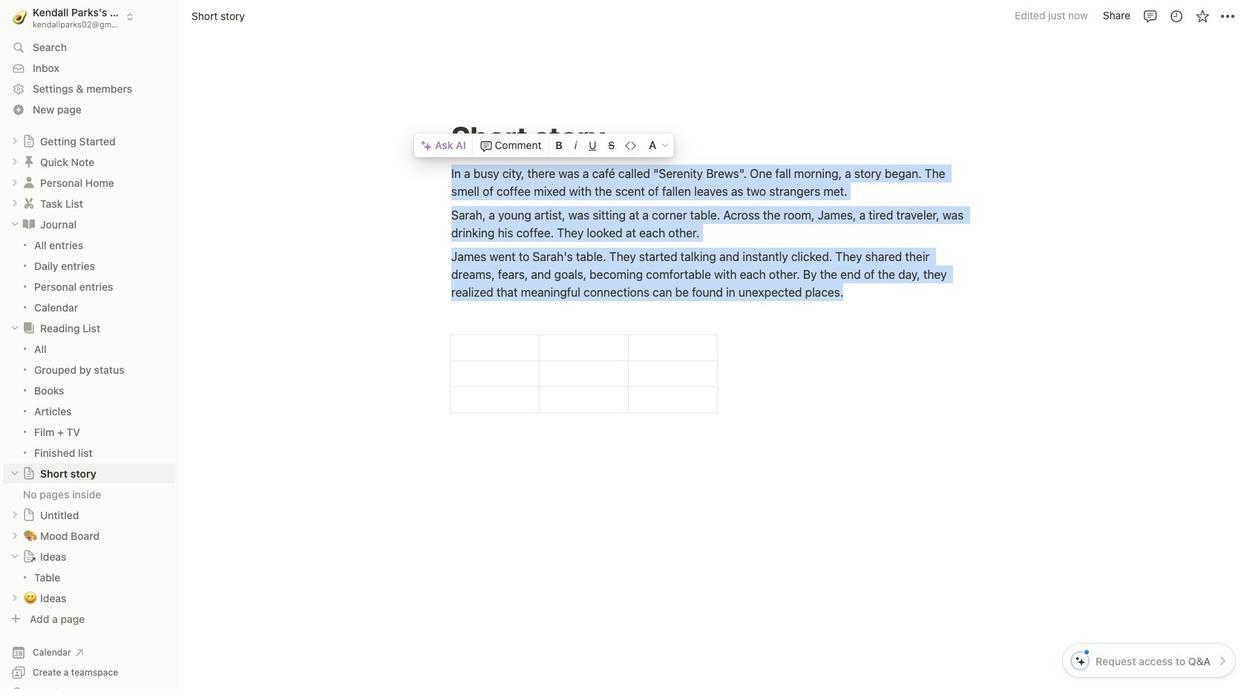 Task type: locate. For each thing, give the bounding box(es) containing it.
updates image
[[1169, 9, 1184, 23]]

open image
[[10, 158, 19, 167], [10, 178, 19, 187], [10, 199, 19, 208]]

3 open image from the top
[[10, 532, 19, 541]]

🎨 image
[[24, 528, 37, 545]]

close image
[[10, 220, 19, 229], [10, 470, 19, 478]]

1 vertical spatial group
[[0, 339, 178, 463]]

1 open image from the top
[[10, 137, 19, 146]]

3 open image from the top
[[10, 199, 19, 208]]

0 vertical spatial open image
[[10, 158, 19, 167]]

group
[[0, 235, 178, 318], [0, 339, 178, 463]]

1 vertical spatial close image
[[10, 553, 19, 562]]

0 vertical spatial group
[[0, 235, 178, 318]]

🥑 image
[[13, 8, 27, 26]]

1 group from the top
[[0, 235, 178, 318]]

group for first close image from the top of the page
[[0, 339, 178, 463]]

0 vertical spatial close image
[[10, 324, 19, 333]]

favorite image
[[1195, 9, 1210, 23]]

1 vertical spatial open image
[[10, 178, 19, 187]]

0 vertical spatial close image
[[10, 220, 19, 229]]

close image
[[10, 324, 19, 333], [10, 553, 19, 562]]

1 vertical spatial close image
[[10, 470, 19, 478]]

2 close image from the top
[[10, 553, 19, 562]]

1 open image from the top
[[10, 158, 19, 167]]

change page icon image
[[22, 135, 36, 148], [22, 155, 36, 170], [22, 175, 36, 190], [22, 196, 36, 211], [22, 217, 36, 232], [22, 321, 36, 336], [22, 467, 36, 481], [22, 509, 36, 522], [22, 551, 36, 564]]

2 group from the top
[[0, 339, 178, 463]]

2 open image from the top
[[10, 178, 19, 187]]

2 vertical spatial open image
[[10, 199, 19, 208]]

open image
[[10, 137, 19, 146], [10, 511, 19, 520], [10, 532, 19, 541], [10, 594, 19, 603]]

2 open image from the top
[[10, 511, 19, 520]]



Task type: vqa. For each thing, say whether or not it's contained in the screenshot.
Link or create a database… text box
no



Task type: describe. For each thing, give the bounding box(es) containing it.
1 close image from the top
[[10, 220, 19, 229]]

2 close image from the top
[[10, 470, 19, 478]]

1 close image from the top
[[10, 324, 19, 333]]

comments image
[[1143, 9, 1158, 23]]

😀 image
[[24, 590, 37, 607]]

4 open image from the top
[[10, 594, 19, 603]]

group for 2nd close icon from the bottom of the page
[[0, 235, 178, 318]]



